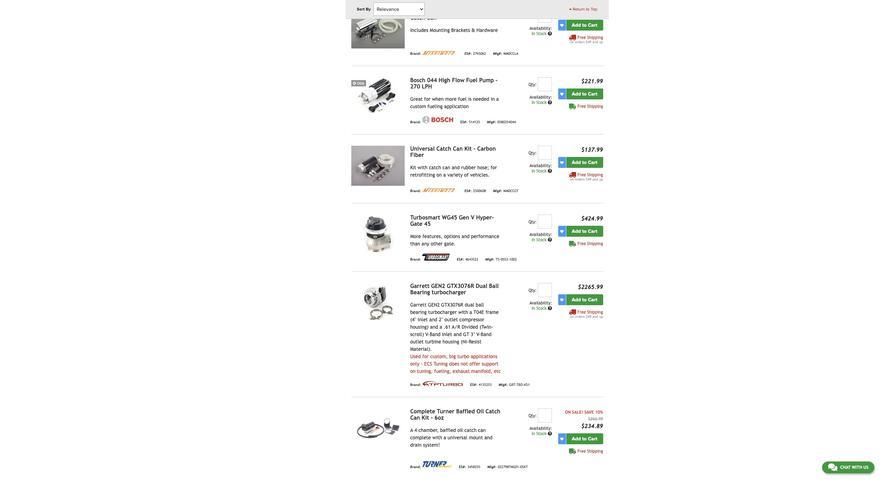Task type: locate. For each thing, give the bounding box(es) containing it.
2 vertical spatial can
[[410, 415, 420, 421]]

orders down $137.99
[[575, 177, 585, 181]]

availability: for $221.99
[[530, 95, 552, 100]]

cart for $2265.99
[[588, 297, 597, 303]]

oil
[[457, 428, 463, 433]]

catch inside the complete turner baffled oil catch can kit - 6oz
[[486, 408, 500, 415]]

1 add to cart from the top
[[572, 22, 597, 28]]

bosch 044 high flow fuel pump - 270 lph
[[410, 77, 498, 90]]

2 question circle image from the top
[[548, 238, 552, 242]]

4 add to cart button from the top
[[566, 226, 603, 237]]

es#4135253 - grt-tbo-k51 - garrett gen2 gtx3076r dual ball bearing turbocharger - garrett gen2 gtx3076r dual ball bearing turbocharger with a t04e frame (4" inlet and 2" outlet compressor housing) and a .61 a/r divided (twin-scroll) v-band inlet and gt 3" v-band outlet turbine housing (ni-resist material). - atp - audi volkswagen image
[[351, 283, 405, 323]]

mfg#: 0580254044
[[487, 120, 516, 124]]

1 garrett from the top
[[410, 283, 430, 290]]

0 vertical spatial add to wish list image
[[560, 230, 564, 233]]

baffled
[[440, 428, 456, 433]]

5 stock from the top
[[536, 306, 547, 311]]

6 in from the top
[[532, 432, 535, 436]]

in
[[491, 96, 495, 102]]

0 vertical spatial $49
[[586, 40, 591, 44]]

- right "pump"
[[496, 77, 498, 84]]

022798tms01-
[[498, 465, 520, 469]]

cart down $107.99 on the right of page
[[588, 22, 597, 28]]

2"
[[439, 317, 443, 323]]

1 add from the top
[[572, 22, 581, 28]]

None number field
[[538, 8, 552, 23], [538, 77, 552, 91], [538, 146, 552, 160], [538, 215, 552, 229], [538, 283, 552, 297], [538, 409, 552, 423], [538, 8, 552, 23], [538, 77, 552, 91], [538, 146, 552, 160], [538, 215, 552, 229], [538, 283, 552, 297], [538, 409, 552, 423]]

4 add from the top
[[572, 228, 581, 234]]

grt-
[[509, 383, 516, 387]]

0 vertical spatial free shipping
[[578, 104, 603, 109]]

v
[[471, 214, 474, 221]]

orders for $137.99
[[575, 177, 585, 181]]

4 in stock from the top
[[532, 238, 548, 242]]

when
[[432, 96, 444, 102]]

1 horizontal spatial band
[[481, 332, 492, 337]]

with up retrofitting
[[418, 165, 427, 170]]

high
[[439, 77, 450, 84]]

cart down the $234.89
[[588, 436, 597, 442]]

$424.99
[[581, 215, 603, 222]]

question circle image for $424.99
[[548, 238, 552, 242]]

1 vertical spatial orders
[[575, 177, 585, 181]]

1 vertical spatial kit
[[410, 165, 416, 170]]

5 add to cart from the top
[[572, 297, 597, 303]]

free shipping on orders $49 and up down $137.99
[[570, 173, 603, 181]]

availability:
[[530, 26, 552, 31], [530, 95, 552, 100], [530, 163, 552, 168], [530, 232, 552, 237], [530, 301, 552, 306], [530, 426, 552, 431]]

can up rubber
[[453, 146, 463, 152]]

a inside kit with catch can and rubber hose; for retrofitting on a variety of vehicles.
[[443, 172, 446, 178]]

6 add to cart from the top
[[572, 436, 597, 442]]

turbocharger inside the garrett gen2 gtx3076r dual ball bearing turbocharger with a t04e frame (4" inlet and 2" outlet compressor housing) and a .61 a/r divided (twin- scroll) v-band inlet and gt 3" v-band outlet turbine housing (ni-resist material). used for custom, big turbo applications only - ecs tuning does not offer support on tuning, fueling, exhaust manifold, etc
[[428, 310, 457, 315]]

and left .61
[[430, 324, 438, 330]]

fueling,
[[434, 369, 451, 374]]

catch for universal
[[410, 14, 425, 21]]

0 horizontal spatial can
[[443, 165, 450, 170]]

0 horizontal spatial catch
[[410, 14, 425, 21]]

turbocharger up dual
[[432, 289, 466, 296]]

-
[[496, 77, 498, 84], [474, 146, 476, 152], [421, 361, 423, 367], [431, 415, 433, 421]]

free shipping on orders $49 and up for $137.99
[[570, 173, 603, 181]]

free down $424.99
[[578, 241, 586, 246]]

oil right the baffled
[[477, 408, 484, 415]]

mishimoto - corporate logo image for large
[[422, 51, 458, 55]]

1 add to cart button from the top
[[566, 20, 603, 31]]

catch up kit with catch can and rubber hose; for retrofitting on a variety of vehicles.
[[436, 146, 451, 152]]

5 in stock from the top
[[532, 306, 548, 311]]

1 in stock from the top
[[532, 31, 548, 36]]

oil for baffled
[[477, 408, 484, 415]]

1 in from the top
[[532, 31, 535, 36]]

2 mishimoto - corporate logo image from the top
[[422, 188, 458, 192]]

to down the $234.89
[[582, 436, 587, 442]]

2 horizontal spatial can
[[453, 146, 463, 152]]

can inside kit with catch can and rubber hose; for retrofitting on a variety of vehicles.
[[443, 165, 450, 170]]

to for $424.99
[[582, 228, 587, 234]]

3 up from the top
[[599, 315, 603, 319]]

1 free shipping from the top
[[578, 104, 603, 109]]

add for $137.99
[[572, 160, 581, 166]]

2 vertical spatial catch
[[486, 408, 500, 415]]

a/r
[[452, 324, 460, 330]]

4643523
[[465, 258, 478, 261]]

universal up retrofitting
[[410, 146, 435, 152]]

1 free shipping on orders $49 and up from the top
[[570, 35, 603, 44]]

3 orders from the top
[[575, 315, 585, 319]]

us
[[864, 465, 869, 470]]

brand: down tuning,
[[410, 383, 421, 387]]

0 horizontal spatial v-
[[425, 332, 430, 337]]

offer
[[470, 361, 480, 367]]

3 free from the top
[[578, 173, 586, 177]]

in for complete turner baffled oil catch can kit - 6oz
[[532, 432, 535, 436]]

kit up retrofitting
[[410, 165, 416, 170]]

kit with catch can and rubber hose; for retrofitting on a variety of vehicles.
[[410, 165, 497, 178]]

1 vertical spatial question circle image
[[548, 169, 552, 173]]

4
[[414, 428, 417, 433]]

brand: for kit
[[410, 465, 421, 469]]

add to cart button down the $234.89
[[566, 434, 603, 445]]

garrett gen2 gtx3076r dual ball bearing turbocharger link
[[410, 283, 499, 296]]

gen2 inside garrett gen2 gtx3076r dual ball bearing turbocharger
[[431, 283, 445, 290]]

2 add to wish list image from the top
[[560, 92, 564, 96]]

2 cart from the top
[[588, 91, 597, 97]]

can
[[443, 165, 450, 170], [478, 428, 486, 433]]

1 vertical spatial free shipping on orders $49 and up
[[570, 173, 603, 181]]

inlet
[[442, 332, 452, 337]]

qty: for complete turner baffled oil catch can kit - 6oz
[[529, 414, 537, 419]]

a right in
[[496, 96, 499, 102]]

and down the $2265.99
[[592, 315, 598, 319]]

2 in stock from the top
[[532, 100, 548, 105]]

mm0cccf
[[504, 189, 519, 193]]

hose;
[[477, 165, 489, 170]]

brand: down custom
[[410, 120, 421, 124]]

- left 6oz
[[431, 415, 433, 421]]

custom
[[410, 104, 426, 109]]

a
[[496, 96, 499, 102], [443, 172, 446, 178], [470, 310, 472, 315], [440, 324, 442, 330], [444, 435, 446, 441]]

0 vertical spatial oil
[[481, 8, 488, 15]]

universal inside "universal large aluminum oil catch can"
[[410, 8, 435, 15]]

1 brand: from the top
[[410, 52, 421, 55]]

up down the $2265.99
[[599, 315, 603, 319]]

gtx3076r up dual
[[447, 283, 474, 290]]

gen2 for bearing
[[431, 283, 445, 290]]

a left .61
[[440, 324, 442, 330]]

chamber,
[[418, 428, 439, 433]]

es#514125 - 0580254044 - bosch 044 high flow fuel pump - 270 lph - great for when more fuel is needed in a custom fueling application - bosch - audi volkswagen image
[[351, 77, 405, 117]]

brand: for fiber
[[410, 189, 421, 193]]

garrett inside the garrett gen2 gtx3076r dual ball bearing turbocharger with a t04e frame (4" inlet and 2" outlet compressor housing) and a .61 a/r divided (twin- scroll) v-band inlet and gt 3" v-band outlet turbine housing (ni-resist material). used for custom, big turbo applications only - ecs tuning does not offer support on tuning, fueling, exhaust manifold, etc
[[410, 302, 427, 308]]

0 vertical spatial gen2
[[431, 283, 445, 290]]

turbocharger up 2" on the bottom of the page
[[428, 310, 457, 315]]

and left 2" on the bottom of the page
[[429, 317, 437, 323]]

support
[[482, 361, 499, 367]]

0 vertical spatial outlet
[[445, 317, 458, 323]]

oil inside the complete turner baffled oil catch can kit - 6oz
[[477, 408, 484, 415]]

a inside a 4 chamber, baffled oil catch can complete with a universal mount and drain system!
[[444, 435, 446, 441]]

1 question circle image from the top
[[548, 101, 552, 105]]

2 $49 from the top
[[586, 177, 591, 181]]

3 free shipping on orders $49 and up from the top
[[570, 310, 603, 319]]

tuning,
[[417, 369, 433, 374]]

for left when
[[424, 96, 431, 102]]

1 availability: from the top
[[530, 26, 552, 31]]

4 add to wish list image from the top
[[560, 437, 564, 441]]

1 vertical spatial gtx3076r
[[441, 302, 463, 308]]

than
[[410, 241, 420, 247]]

044
[[427, 77, 437, 84]]

add to wish list image
[[560, 230, 564, 233], [560, 298, 564, 302]]

on
[[570, 40, 574, 44], [437, 172, 442, 178], [570, 177, 574, 181], [570, 315, 574, 319], [410, 369, 416, 374]]

catch for complete
[[486, 408, 500, 415]]

shipping down $137.99
[[587, 173, 603, 177]]

3 in stock from the top
[[532, 169, 548, 174]]

5 brand: from the top
[[410, 383, 421, 387]]

1 vertical spatial turbocharger
[[428, 310, 457, 315]]

$49 down the $2265.99
[[586, 315, 591, 319]]

1 up from the top
[[599, 40, 603, 44]]

2 garrett from the top
[[410, 302, 427, 308]]

2 vertical spatial kit
[[422, 415, 429, 421]]

question circle image for $137.99
[[548, 169, 552, 173]]

t04e
[[474, 310, 484, 315]]

6 free from the top
[[578, 449, 586, 454]]

stock for $107.99
[[536, 31, 547, 36]]

1 stock from the top
[[536, 31, 547, 36]]

in stock for $424.99
[[532, 238, 548, 242]]

save
[[584, 410, 594, 415]]

1 vertical spatial catch
[[436, 146, 451, 152]]

cart for $137.99
[[588, 160, 597, 166]]

es#: for -
[[460, 120, 468, 124]]

mishimoto - corporate logo image down variety
[[422, 188, 458, 192]]

mfg#: left mm0ccla
[[493, 52, 502, 55]]

gen2 inside the garrett gen2 gtx3076r dual ball bearing turbocharger with a t04e frame (4" inlet and 2" outlet compressor housing) and a .61 a/r divided (twin- scroll) v-band inlet and gt 3" v-band outlet turbine housing (ni-resist material). used for custom, big turbo applications only - ecs tuning does not offer support on tuning, fueling, exhaust manifold, etc
[[428, 302, 440, 308]]

2 add to cart from the top
[[572, 91, 597, 97]]

up for $107.99
[[599, 40, 603, 44]]

on for universal large aluminum oil catch can
[[570, 40, 574, 44]]

2 universal from the top
[[410, 146, 435, 152]]

a 4 chamber, baffled oil catch can complete with a universal mount and drain system!
[[410, 428, 493, 448]]

compressor
[[459, 317, 484, 323]]

0 vertical spatial for
[[424, 96, 431, 102]]

mfg#: for garrett gen2 gtx3076r dual ball bearing turbocharger
[[499, 383, 508, 387]]

$49 for $2265.99
[[586, 315, 591, 319]]

5 qty: from the top
[[529, 288, 537, 293]]

and right the mount
[[484, 435, 493, 441]]

$49 for $137.99
[[586, 177, 591, 181]]

2 vertical spatial free shipping
[[578, 449, 603, 454]]

gtx3076r inside the garrett gen2 gtx3076r dual ball bearing turbocharger with a t04e frame (4" inlet and 2" outlet compressor housing) and a .61 a/r divided (twin- scroll) v-band inlet and gt 3" v-band outlet turbine housing (ni-resist material). used for custom, big turbo applications only - ecs tuning does not offer support on tuning, fueling, exhaust manifold, etc
[[441, 302, 463, 308]]

free
[[578, 35, 586, 40], [578, 104, 586, 109], [578, 173, 586, 177], [578, 241, 586, 246], [578, 310, 586, 315], [578, 449, 586, 454]]

in for turbosmart wg45 gen v hyper- gate 45
[[532, 238, 535, 242]]

gen2 right bearing
[[431, 283, 445, 290]]

complete
[[410, 435, 431, 441]]

band down (twin-
[[481, 332, 492, 337]]

0 vertical spatial turbocharger
[[432, 289, 466, 296]]

can inside the complete turner baffled oil catch can kit - 6oz
[[410, 415, 420, 421]]

add for $424.99
[[572, 228, 581, 234]]

2765062
[[473, 52, 486, 55]]

4 cart from the top
[[588, 228, 597, 234]]

is
[[468, 96, 472, 102]]

4 availability: from the top
[[530, 232, 552, 237]]

0 vertical spatial mishimoto - corporate logo image
[[422, 51, 458, 55]]

1 vertical spatial gen2
[[428, 302, 440, 308]]

catch right the baffled
[[486, 408, 500, 415]]

2 shipping from the top
[[587, 104, 603, 109]]

free down $221.99
[[578, 104, 586, 109]]

3 question circle image from the top
[[548, 306, 552, 311]]

0 vertical spatial kit
[[464, 146, 472, 152]]

in stock for $137.99
[[532, 169, 548, 174]]

0 vertical spatial garrett
[[410, 283, 430, 290]]

universal up includes
[[410, 8, 435, 15]]

variety
[[447, 172, 463, 178]]

3 add to cart from the top
[[572, 160, 597, 166]]

1 vertical spatial oil
[[477, 408, 484, 415]]

free shipping for $424.99
[[578, 241, 603, 246]]

catch inside "universal large aluminum oil catch can"
[[410, 14, 425, 21]]

stock for $2265.99
[[536, 306, 547, 311]]

with inside the garrett gen2 gtx3076r dual ball bearing turbocharger with a t04e frame (4" inlet and 2" outlet compressor housing) and a .61 a/r divided (twin- scroll) v-band inlet and gt 3" v-band outlet turbine housing (ni-resist material). used for custom, big turbo applications only - ecs tuning does not offer support on tuning, fueling, exhaust manifold, etc
[[458, 310, 468, 315]]

$49
[[586, 40, 591, 44], [586, 177, 591, 181], [586, 315, 591, 319]]

mfg#: left 0580254044
[[487, 120, 496, 124]]

2 question circle image from the top
[[548, 169, 552, 173]]

2 horizontal spatial kit
[[464, 146, 472, 152]]

for right hose;
[[491, 165, 497, 170]]

mishimoto - corporate logo image down the mounting
[[422, 51, 458, 55]]

0 vertical spatial catch
[[429, 165, 441, 170]]

1 orders from the top
[[575, 40, 585, 44]]

mfg#: left mm0cccf
[[493, 189, 502, 193]]

5 cart from the top
[[588, 297, 597, 303]]

catch up includes
[[410, 14, 425, 21]]

with up system!
[[432, 435, 442, 441]]

1 universal from the top
[[410, 8, 435, 15]]

es#2765062 - mm0ccla - universal large aluminum oil catch can - includes mounting brackets & hardware - mishimoto - audi bmw volkswagen mini image
[[351, 8, 405, 49]]

brand:
[[410, 52, 421, 55], [410, 120, 421, 124], [410, 189, 421, 193], [410, 258, 421, 261], [410, 383, 421, 387], [410, 465, 421, 469]]

cart down $424.99
[[588, 228, 597, 234]]

4 qty: from the top
[[529, 220, 537, 225]]

0 horizontal spatial kit
[[410, 165, 416, 170]]

catch up the mount
[[464, 428, 477, 433]]

free shipping on orders $49 and up for $107.99
[[570, 35, 603, 44]]

pump
[[479, 77, 494, 84]]

$221.99
[[581, 78, 603, 85]]

oil right aluminum
[[481, 8, 488, 15]]

gtx3076r down the garrett gen2 gtx3076r dual ball bearing turbocharger link
[[441, 302, 463, 308]]

with
[[418, 165, 427, 170], [458, 310, 468, 315], [432, 435, 442, 441], [852, 465, 862, 470]]

qty: for universal large aluminum oil catch can
[[529, 13, 537, 18]]

3 qty: from the top
[[529, 151, 537, 156]]

large
[[436, 8, 451, 15]]

mfg#: mm0cccf
[[493, 189, 519, 193]]

gtx3076r for dual
[[447, 283, 474, 290]]

to down $107.99 on the right of page
[[582, 22, 587, 28]]

2 add from the top
[[572, 91, 581, 97]]

v- up 'turbine'
[[425, 332, 430, 337]]

0 horizontal spatial can
[[410, 415, 420, 421]]

add to wish list image for $137.99
[[560, 161, 564, 164]]

catch up retrofitting
[[429, 165, 441, 170]]

1 horizontal spatial can
[[478, 428, 486, 433]]

05kt
[[520, 465, 528, 469]]

stock for $424.99
[[536, 238, 547, 242]]

return to top link
[[569, 6, 597, 12]]

great for when more fuel is needed in a custom fueling application
[[410, 96, 499, 109]]

can up the mounting
[[427, 14, 437, 21]]

catch inside universal catch can kit - carbon fiber
[[436, 146, 451, 152]]

add to wish list image for $2265.99
[[560, 298, 564, 302]]

with down dual
[[458, 310, 468, 315]]

3 availability: from the top
[[530, 163, 552, 168]]

6 add to cart button from the top
[[566, 434, 603, 445]]

only
[[410, 361, 419, 367]]

0 vertical spatial universal
[[410, 8, 435, 15]]

can up variety
[[443, 165, 450, 170]]

to for $2265.99
[[582, 297, 587, 303]]

of
[[464, 172, 469, 178]]

2 brand: from the top
[[410, 120, 421, 124]]

not
[[461, 361, 468, 367]]

1 vertical spatial mishimoto - corporate logo image
[[422, 188, 458, 192]]

free shipping on orders $49 and up down the $2265.99
[[570, 310, 603, 319]]

6 brand: from the top
[[410, 465, 421, 469]]

6 shipping from the top
[[587, 449, 603, 454]]

brand: left turner motorsport - corporate logo
[[410, 465, 421, 469]]

for
[[424, 96, 431, 102], [491, 165, 497, 170], [422, 354, 429, 359]]

0 vertical spatial can
[[443, 165, 450, 170]]

band up 'turbine'
[[430, 332, 441, 337]]

2 add to cart button from the top
[[566, 89, 603, 99]]

1 horizontal spatial can
[[427, 14, 437, 21]]

es#: left "514125"
[[460, 120, 468, 124]]

in for bosch 044 high flow fuel pump - 270 lph
[[532, 100, 535, 105]]

514125
[[469, 120, 480, 124]]

orders for $107.99
[[575, 40, 585, 44]]

garrett inside garrett gen2 gtx3076r dual ball bearing turbocharger
[[410, 283, 430, 290]]

es#4643523 - ts-0553-1002 - turbosmart wg45 gen v hyper-gate 45 - more features, options and performance than any other gate. - turbosmart - audi bmw volkswagen image
[[351, 215, 405, 255]]

2 orders from the top
[[575, 177, 585, 181]]

free shipping down the $234.89
[[578, 449, 603, 454]]

and inside more features, options and performance than any other gate.
[[462, 234, 470, 239]]

1 vertical spatial add to wish list image
[[560, 298, 564, 302]]

$49 down $137.99
[[586, 177, 591, 181]]

catch inside a 4 chamber, baffled oil catch can complete with a universal mount and drain system!
[[464, 428, 477, 433]]

3 $49 from the top
[[586, 315, 591, 319]]

0 horizontal spatial outlet
[[410, 339, 424, 345]]

can inside a 4 chamber, baffled oil catch can complete with a universal mount and drain system!
[[478, 428, 486, 433]]

question circle image
[[548, 32, 552, 36], [548, 169, 552, 173]]

3 in from the top
[[532, 169, 535, 174]]

es#: left 4135253
[[470, 383, 477, 387]]

1 v- from the left
[[425, 332, 430, 337]]

garrett for garrett gen2 gtx3076r dual ball bearing turbocharger
[[410, 283, 430, 290]]

$49 down $107.99 on the right of page
[[586, 40, 591, 44]]

1 vertical spatial can
[[453, 146, 463, 152]]

1 horizontal spatial catch
[[464, 428, 477, 433]]

6 qty: from the top
[[529, 414, 537, 419]]

2 v- from the left
[[476, 332, 481, 337]]

2 horizontal spatial catch
[[486, 408, 500, 415]]

0 vertical spatial question circle image
[[548, 32, 552, 36]]

add to cart for $2265.99
[[572, 297, 597, 303]]

outlet up .61
[[445, 317, 458, 323]]

more
[[410, 234, 421, 239]]

es#: left 2500608
[[465, 189, 472, 193]]

- left ecs on the bottom left of the page
[[421, 361, 423, 367]]

free shipping down $424.99
[[578, 241, 603, 246]]

3 stock from the top
[[536, 169, 547, 174]]

6 add from the top
[[572, 436, 581, 442]]

3 add from the top
[[572, 160, 581, 166]]

orders down the $2265.99
[[575, 315, 585, 319]]

by
[[366, 7, 371, 12]]

1 add to wish list image from the top
[[560, 230, 564, 233]]

chat with us link
[[822, 462, 875, 474]]

and inside a 4 chamber, baffled oil catch can complete with a universal mount and drain system!
[[484, 435, 493, 441]]

mfg#: left 022798tms01-
[[487, 465, 496, 469]]

catch
[[429, 165, 441, 170], [464, 428, 477, 433]]

0 vertical spatial free shipping on orders $49 and up
[[570, 35, 603, 44]]

0 vertical spatial can
[[427, 14, 437, 21]]

material).
[[410, 346, 432, 352]]

2 availability: from the top
[[530, 95, 552, 100]]

add to cart button down $424.99
[[566, 226, 603, 237]]

2 qty: from the top
[[529, 82, 537, 87]]

universal for universal large aluminum oil catch can
[[410, 8, 435, 15]]

4 question circle image from the top
[[548, 432, 552, 436]]

1 question circle image from the top
[[548, 32, 552, 36]]

1 vertical spatial can
[[478, 428, 486, 433]]

4 shipping from the top
[[587, 241, 603, 246]]

qty: for universal catch can kit - carbon fiber
[[529, 151, 537, 156]]

with inside kit with catch can and rubber hose; for retrofitting on a variety of vehicles.
[[418, 165, 427, 170]]

mishimoto - corporate logo image
[[422, 51, 458, 55], [422, 188, 458, 192]]

ts-
[[496, 258, 501, 261]]

can up '4'
[[410, 415, 420, 421]]

comments image
[[828, 463, 838, 472]]

5 add to cart button from the top
[[566, 294, 603, 305]]

a down "baffled"
[[444, 435, 446, 441]]

turbocharger inside garrett gen2 gtx3076r dual ball bearing turbocharger
[[432, 289, 466, 296]]

0580254044
[[497, 120, 516, 124]]

for up ecs on the bottom left of the page
[[422, 354, 429, 359]]

add to wish list image
[[560, 23, 564, 27], [560, 92, 564, 96], [560, 161, 564, 164], [560, 437, 564, 441]]

6 availability: from the top
[[530, 426, 552, 431]]

shipping down $107.99 on the right of page
[[587, 35, 603, 40]]

to down $424.99
[[582, 228, 587, 234]]

0 vertical spatial orders
[[575, 40, 585, 44]]

ball
[[489, 283, 499, 290]]

free down $137.99
[[578, 173, 586, 177]]

1 cart from the top
[[588, 22, 597, 28]]

mfg#: mm0ccla
[[493, 52, 518, 55]]

add to cart for $137.99
[[572, 160, 597, 166]]

1 horizontal spatial outlet
[[445, 317, 458, 323]]

4 brand: from the top
[[410, 258, 421, 261]]

universal
[[410, 8, 435, 15], [410, 146, 435, 152]]

mfg#: for universal large aluminum oil catch can
[[493, 52, 502, 55]]

2 band from the left
[[481, 332, 492, 337]]

oil inside "universal large aluminum oil catch can"
[[481, 8, 488, 15]]

2 vertical spatial $49
[[586, 315, 591, 319]]

0 vertical spatial gtx3076r
[[447, 283, 474, 290]]

es#: left 3458255
[[459, 465, 466, 469]]

free shipping on orders $49 and up down $107.99 on the right of page
[[570, 35, 603, 44]]

1 add to wish list image from the top
[[560, 23, 564, 27]]

shipping
[[587, 35, 603, 40], [587, 104, 603, 109], [587, 173, 603, 177], [587, 241, 603, 246], [587, 310, 603, 315], [587, 449, 603, 454]]

gtx3076r inside garrett gen2 gtx3076r dual ball bearing turbocharger
[[447, 283, 474, 290]]

- inside the garrett gen2 gtx3076r dual ball bearing turbocharger with a t04e frame (4" inlet and 2" outlet compressor housing) and a .61 a/r divided (twin- scroll) v-band inlet and gt 3" v-band outlet turbine housing (ni-resist material). used for custom, big turbo applications only - ecs tuning does not offer support on tuning, fueling, exhaust manifold, etc
[[421, 361, 423, 367]]

0 vertical spatial up
[[599, 40, 603, 44]]

1 vertical spatial free shipping
[[578, 241, 603, 246]]

kit left carbon at the right top
[[464, 146, 472, 152]]

es#: 4135253
[[470, 383, 492, 387]]

0 horizontal spatial band
[[430, 332, 441, 337]]

top
[[591, 7, 597, 12]]

2 vertical spatial free shipping on orders $49 and up
[[570, 310, 603, 319]]

on for garrett gen2 gtx3076r dual ball bearing turbocharger
[[570, 315, 574, 319]]

availability: for $2265.99
[[530, 301, 552, 306]]

in stock for $221.99
[[532, 100, 548, 105]]

shipping down the $234.89
[[587, 449, 603, 454]]

turbosmart - corporate logo image
[[422, 254, 450, 261]]

add to cart button down $107.99 on the right of page
[[566, 20, 603, 31]]

1 vertical spatial garrett
[[410, 302, 427, 308]]

shipping down $221.99
[[587, 104, 603, 109]]

in
[[532, 31, 535, 36], [532, 100, 535, 105], [532, 169, 535, 174], [532, 238, 535, 242], [532, 306, 535, 311], [532, 432, 535, 436]]

universal large aluminum oil catch can
[[410, 8, 488, 21]]

2 stock from the top
[[536, 100, 547, 105]]

- inside bosch 044 high flow fuel pump - 270 lph
[[496, 77, 498, 84]]

to down $221.99
[[582, 91, 587, 97]]

1 vertical spatial universal
[[410, 146, 435, 152]]

other
[[431, 241, 443, 247]]

1 vertical spatial for
[[491, 165, 497, 170]]

mfg#: for bosch 044 high flow fuel pump - 270 lph
[[487, 120, 496, 124]]

5 add from the top
[[572, 297, 581, 303]]

1 $49 from the top
[[586, 40, 591, 44]]

outlet down scroll)
[[410, 339, 424, 345]]

question circle image for $107.99
[[548, 32, 552, 36]]

6 cart from the top
[[588, 436, 597, 442]]

2 vertical spatial orders
[[575, 315, 585, 319]]

0 horizontal spatial catch
[[429, 165, 441, 170]]

2 vertical spatial up
[[599, 315, 603, 319]]

add to cart down $424.99
[[572, 228, 597, 234]]

1 vertical spatial $49
[[586, 177, 591, 181]]

1 mishimoto - corporate logo image from the top
[[422, 51, 458, 55]]

sort by
[[357, 7, 371, 12]]

3 add to cart button from the top
[[566, 157, 603, 168]]

4 stock from the top
[[536, 238, 547, 242]]

a left variety
[[443, 172, 446, 178]]

universal inside universal catch can kit - carbon fiber
[[410, 146, 435, 152]]

can up the mount
[[478, 428, 486, 433]]

add to cart down $221.99
[[572, 91, 597, 97]]

more
[[445, 96, 457, 102]]

1 vertical spatial up
[[599, 177, 603, 181]]

turner motorsport - corporate logo image
[[422, 461, 452, 468]]

2 up from the top
[[599, 177, 603, 181]]

add to cart button down $137.99
[[566, 157, 603, 168]]

add to cart down $137.99
[[572, 160, 597, 166]]

1 horizontal spatial catch
[[436, 146, 451, 152]]

3 add to wish list image from the top
[[560, 161, 564, 164]]

in for universal catch can kit - carbon fiber
[[532, 169, 535, 174]]

1 vertical spatial catch
[[464, 428, 477, 433]]

1 horizontal spatial kit
[[422, 415, 429, 421]]

$260.99
[[588, 417, 603, 422]]

turbocharger for bearing
[[428, 310, 457, 315]]

add to cart button down the $2265.99
[[566, 294, 603, 305]]

and right options
[[462, 234, 470, 239]]

question circle image
[[548, 101, 552, 105], [548, 238, 552, 242], [548, 306, 552, 311], [548, 432, 552, 436]]

bosch - corporate logo image
[[422, 116, 453, 123]]

add to wish list image for $107.99
[[560, 23, 564, 27]]

cart down the $2265.99
[[588, 297, 597, 303]]

cart down $221.99
[[588, 91, 597, 97]]

mfg#:
[[493, 52, 502, 55], [487, 120, 496, 124], [493, 189, 502, 193], [485, 258, 494, 261], [499, 383, 508, 387], [487, 465, 496, 469]]

3 cart from the top
[[588, 160, 597, 166]]

1 horizontal spatial v-
[[476, 332, 481, 337]]

3 brand: from the top
[[410, 189, 421, 193]]

0 vertical spatial catch
[[410, 14, 425, 21]]

3 free shipping from the top
[[578, 449, 603, 454]]

gen2 up 2" on the bottom of the page
[[428, 302, 440, 308]]

orders down $107.99 on the right of page
[[575, 40, 585, 44]]

to down $137.99
[[582, 160, 587, 166]]

2 in from the top
[[532, 100, 535, 105]]

4 add to cart from the top
[[572, 228, 597, 234]]

can inside "universal large aluminum oil catch can"
[[427, 14, 437, 21]]

gate
[[410, 221, 423, 227]]

can
[[427, 14, 437, 21], [453, 146, 463, 152], [410, 415, 420, 421]]

2 vertical spatial for
[[422, 354, 429, 359]]

$49 for $107.99
[[586, 40, 591, 44]]

2 free shipping on orders $49 and up from the top
[[570, 173, 603, 181]]

mfg#: left grt-
[[499, 383, 508, 387]]



Task type: vqa. For each thing, say whether or not it's contained in the screenshot.
A4 'did you know?'
no



Task type: describe. For each thing, give the bounding box(es) containing it.
es#: for fiber
[[465, 189, 472, 193]]

catch inside kit with catch can and rubber hose; for retrofitting on a variety of vehicles.
[[429, 165, 441, 170]]

sort
[[357, 7, 365, 12]]

can inside universal catch can kit - carbon fiber
[[453, 146, 463, 152]]

add to cart for $107.99
[[572, 22, 597, 28]]

universal for universal catch can kit - carbon fiber
[[410, 146, 435, 152]]

es#2500608 - mm0cccf - universal catch can kit - carbon fiber - kit with catch can and rubber hose; for retrofitting on a variety of vehicles. - mishimoto - audi bmw volkswagen mini image
[[351, 146, 405, 186]]

a
[[410, 428, 413, 433]]

mm0ccla
[[504, 52, 518, 55]]

mfg#: grt-tbo-k51
[[499, 383, 530, 387]]

- inside the complete turner baffled oil catch can kit - 6oz
[[431, 415, 433, 421]]

qty: for garrett gen2 gtx3076r dual ball bearing turbocharger
[[529, 288, 537, 293]]

on inside kit with catch can and rubber hose; for retrofitting on a variety of vehicles.
[[437, 172, 442, 178]]

stock for $137.99
[[536, 169, 547, 174]]

rubber
[[461, 165, 476, 170]]

carbon
[[477, 146, 496, 152]]

add for $221.99
[[572, 91, 581, 97]]

4135253
[[479, 383, 492, 387]]

kit inside kit with catch can and rubber hose; for retrofitting on a variety of vehicles.
[[410, 165, 416, 170]]

garrett gen2 gtx3076r dual ball bearing turbocharger with a t04e frame (4" inlet and 2" outlet compressor housing) and a .61 a/r divided (twin- scroll) v-band inlet and gt 3" v-band outlet turbine housing (ni-resist material). used for custom, big turbo applications only - ecs tuning does not offer support on tuning, fueling, exhaust manifold, etc
[[410, 302, 501, 374]]

to for $107.99
[[582, 22, 587, 28]]

6 in stock from the top
[[532, 432, 548, 436]]

brand: for 45
[[410, 258, 421, 261]]

cart for $221.99
[[588, 91, 597, 97]]

question circle image for $221.99
[[548, 101, 552, 105]]

universal
[[448, 435, 467, 441]]

for inside great for when more fuel is needed in a custom fueling application
[[424, 96, 431, 102]]

on for universal catch can kit - carbon fiber
[[570, 177, 574, 181]]

universal large aluminum oil catch can link
[[410, 8, 488, 21]]

resist
[[469, 339, 482, 345]]

1 band from the left
[[430, 332, 441, 337]]

to left top
[[586, 7, 590, 12]]

tuning
[[434, 361, 448, 367]]

mfg#: for universal catch can kit - carbon fiber
[[493, 189, 502, 193]]

on inside the garrett gen2 gtx3076r dual ball bearing turbocharger with a t04e frame (4" inlet and 2" outlet compressor housing) and a .61 a/r divided (twin- scroll) v-band inlet and gt 3" v-band outlet turbine housing (ni-resist material). used for custom, big turbo applications only - ecs tuning does not offer support on tuning, fueling, exhaust manifold, etc
[[410, 369, 416, 374]]

45
[[424, 221, 431, 227]]

to for $137.99
[[582, 160, 587, 166]]

mishimoto - corporate logo image for catch
[[422, 188, 458, 192]]

gate.
[[444, 241, 456, 247]]

add to cart button for $424.99
[[566, 226, 603, 237]]

turbosmart
[[410, 214, 440, 221]]

a inside great for when more fuel is needed in a custom fueling application
[[496, 96, 499, 102]]

lph
[[422, 83, 432, 90]]

- inside universal catch can kit - carbon fiber
[[474, 146, 476, 152]]

up for $2265.99
[[599, 315, 603, 319]]

2500608
[[473, 189, 486, 193]]

5 shipping from the top
[[587, 310, 603, 315]]

turbocharger for bearing
[[432, 289, 466, 296]]

exhaust
[[453, 369, 470, 374]]

$2265.99
[[578, 284, 603, 291]]

to for $221.99
[[582, 91, 587, 97]]

needed
[[473, 96, 489, 102]]

add to cart for $221.99
[[572, 91, 597, 97]]

with inside a 4 chamber, baffled oil catch can complete with a universal mount and drain system!
[[432, 435, 442, 441]]

mfg#: 022798tms01-05kt
[[487, 465, 528, 469]]

turbine
[[425, 339, 441, 345]]

for inside the garrett gen2 gtx3076r dual ball bearing turbocharger with a t04e frame (4" inlet and 2" outlet compressor housing) and a .61 a/r divided (twin- scroll) v-band inlet and gt 3" v-band outlet turbine housing (ni-resist material). used for custom, big turbo applications only - ecs tuning does not offer support on tuning, fueling, exhaust manifold, etc
[[422, 354, 429, 359]]

6 stock from the top
[[536, 432, 547, 436]]

hyper-
[[476, 214, 494, 221]]

in for universal large aluminum oil catch can
[[532, 31, 535, 36]]

free shipping on orders $49 and up for $2265.99
[[570, 310, 603, 319]]

turbosmart wg45 gen v hyper- gate 45
[[410, 214, 494, 227]]

universal catch can kit - carbon fiber link
[[410, 146, 496, 159]]

any
[[422, 241, 429, 247]]

3 shipping from the top
[[587, 173, 603, 177]]

sale!
[[572, 410, 583, 415]]

6oz
[[435, 415, 444, 421]]

es#: 2765062
[[465, 52, 486, 55]]

es#3458255 - 022798tms01-05kt - complete turner baffled oil catch can kit - 6oz - a 4 chamber, baffled oil catch can complete with a universal mount and drain system! - turner motorsport - audi bmw volkswagen mini porsche image
[[351, 409, 405, 449]]

1002
[[509, 258, 517, 261]]

add to cart button for $107.99
[[566, 20, 603, 31]]

in for garrett gen2 gtx3076r dual ball bearing turbocharger
[[532, 306, 535, 311]]

and down $137.99
[[592, 177, 598, 181]]

4 free from the top
[[578, 241, 586, 246]]

caret up image
[[569, 7, 572, 11]]

custom,
[[430, 354, 448, 359]]

es#: for 45
[[457, 258, 464, 261]]

and inside kit with catch can and rubber hose; for retrofitting on a variety of vehicles.
[[452, 165, 460, 170]]

manifold,
[[471, 369, 492, 374]]

add to cart button for $137.99
[[566, 157, 603, 168]]

es#: for kit
[[459, 465, 466, 469]]

add to cart button for $2265.99
[[566, 294, 603, 305]]

gtx3076r for dual
[[441, 302, 463, 308]]

add to cart button for $221.99
[[566, 89, 603, 99]]

fuel
[[458, 96, 467, 102]]

stock for $221.99
[[536, 100, 547, 105]]

add to wish list image for $221.99
[[560, 92, 564, 96]]

0553-
[[501, 258, 509, 261]]

add for $2265.99
[[572, 297, 581, 303]]

up for $137.99
[[599, 177, 603, 181]]

system!
[[423, 442, 440, 448]]

es#: left 2765062
[[465, 52, 472, 55]]

vehicles.
[[470, 172, 490, 178]]

es#: 4643523
[[457, 258, 478, 261]]

garrett for garrett gen2 gtx3076r dual ball bearing turbocharger with a t04e frame (4" inlet and 2" outlet compressor housing) and a .61 a/r divided (twin- scroll) v-band inlet and gt 3" v-band outlet turbine housing (ni-resist material). used for custom, big turbo applications only - ecs tuning does not offer support on tuning, fueling, exhaust manifold, etc
[[410, 302, 427, 308]]

turner
[[437, 408, 455, 415]]

(ni-
[[461, 339, 469, 345]]

add to wish list image for $424.99
[[560, 230, 564, 233]]

atp - corporate logo image
[[422, 381, 463, 386]]

gen2 for bearing
[[428, 302, 440, 308]]

fuel
[[466, 77, 478, 84]]

universal catch can kit - carbon fiber
[[410, 146, 496, 159]]

availability: for $424.99
[[530, 232, 552, 237]]

a up the compressor
[[470, 310, 472, 315]]

question circle image for $2265.99
[[548, 306, 552, 311]]

scroll)
[[410, 332, 424, 337]]

add to cart for $424.99
[[572, 228, 597, 234]]

return
[[573, 7, 585, 12]]

brand: for -
[[410, 120, 421, 124]]

used
[[410, 354, 421, 359]]

for inside kit with catch can and rubber hose; for retrofitting on a variety of vehicles.
[[491, 165, 497, 170]]

cart for $424.99
[[588, 228, 597, 234]]

ball
[[476, 302, 484, 308]]

cart for $107.99
[[588, 22, 597, 28]]

5 free from the top
[[578, 310, 586, 315]]

and down $107.99 on the right of page
[[592, 40, 598, 44]]

mfg#: for turbosmart wg45 gen v hyper- gate 45
[[485, 258, 494, 261]]

turbosmart wg45 gen v hyper- gate 45 link
[[410, 214, 494, 227]]

$234.89
[[581, 423, 603, 430]]

with left us
[[852, 465, 862, 470]]

on
[[565, 410, 571, 415]]

3"
[[471, 332, 475, 337]]

tbo-
[[516, 383, 524, 387]]

bearing
[[410, 310, 427, 315]]

and down a/r
[[454, 332, 462, 337]]

chat
[[840, 465, 851, 470]]

1 vertical spatial outlet
[[410, 339, 424, 345]]

free shipping for $221.99
[[578, 104, 603, 109]]

add for $107.99
[[572, 22, 581, 28]]

availability: for $137.99
[[530, 163, 552, 168]]

kit inside the complete turner baffled oil catch can kit - 6oz
[[422, 415, 429, 421]]

drain
[[410, 442, 422, 448]]

in stock for $2265.99
[[532, 306, 548, 311]]

applications
[[471, 354, 497, 359]]

qty: for turbosmart wg45 gen v hyper- gate 45
[[529, 220, 537, 225]]

divided
[[462, 324, 478, 330]]

kit inside universal catch can kit - carbon fiber
[[464, 146, 472, 152]]

1 shipping from the top
[[587, 35, 603, 40]]

orders for $2265.99
[[575, 315, 585, 319]]

great
[[410, 96, 423, 102]]

mfg#: for complete turner baffled oil catch can kit - 6oz
[[487, 465, 496, 469]]

baffled
[[456, 408, 475, 415]]

includes mounting brackets & hardware
[[410, 27, 498, 33]]

complete turner baffled oil catch can kit - 6oz
[[410, 408, 500, 421]]

oil for aluminum
[[481, 8, 488, 15]]

bosch
[[410, 77, 425, 84]]

in stock for $107.99
[[532, 31, 548, 36]]

fueling
[[428, 104, 443, 109]]

wg45
[[442, 214, 457, 221]]

garrett gen2 gtx3076r dual ball bearing turbocharger
[[410, 283, 499, 296]]

mounting
[[430, 27, 450, 33]]

return to top
[[572, 7, 597, 12]]

complete turner baffled oil catch can kit - 6oz link
[[410, 408, 500, 421]]

brand: for turbocharger
[[410, 383, 421, 387]]

es#: for turbocharger
[[470, 383, 477, 387]]

3458255
[[468, 465, 480, 469]]

qty: for bosch 044 high flow fuel pump - 270 lph
[[529, 82, 537, 87]]

turbo
[[457, 354, 469, 359]]

availability: for $107.99
[[530, 26, 552, 31]]

2 free from the top
[[578, 104, 586, 109]]

can for turner
[[410, 415, 420, 421]]

1 free from the top
[[578, 35, 586, 40]]

can for large
[[427, 14, 437, 21]]

es#: 514125
[[460, 120, 480, 124]]

brackets
[[451, 27, 470, 33]]

options
[[444, 234, 460, 239]]

es#: 3458255
[[459, 465, 480, 469]]



